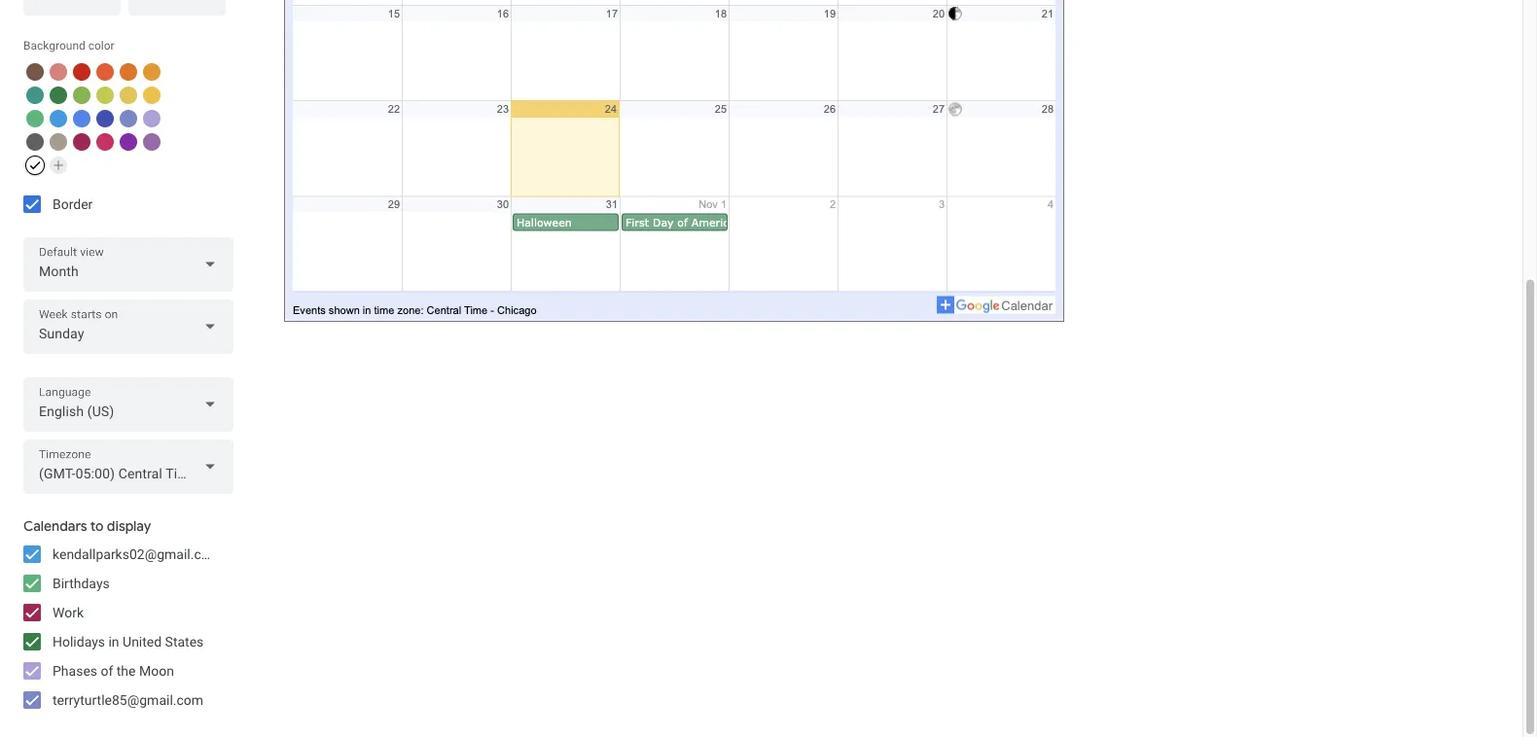 Task type: locate. For each thing, give the bounding box(es) containing it.
wisteria menu item
[[143, 110, 161, 127]]

eucalyptus menu item
[[26, 87, 44, 104]]

the
[[117, 663, 136, 679]]

calendar color menu item
[[25, 156, 45, 175]]

moon
[[139, 663, 174, 679]]

terryturtle85@gmail.com
[[53, 692, 203, 708]]

tomato menu item
[[73, 63, 90, 81]]

united
[[123, 634, 162, 650]]

radicchio menu item
[[73, 133, 90, 151]]

pistachio menu item
[[73, 87, 90, 104]]

grape menu item
[[120, 133, 137, 151]]

display
[[107, 518, 151, 535]]

None number field
[[39, 0, 105, 9]]

states
[[165, 634, 204, 650]]

None field
[[23, 237, 233, 292], [23, 300, 233, 354], [23, 377, 233, 432], [23, 440, 233, 494], [23, 237, 233, 292], [23, 300, 233, 354], [23, 377, 233, 432], [23, 440, 233, 494]]

basil menu item
[[50, 87, 67, 104]]

phases
[[53, 663, 97, 679]]

phases of the moon
[[53, 663, 174, 679]]

kendallparks02@gmail.com
[[53, 546, 221, 562]]

holidays in united states
[[53, 634, 204, 650]]

citron menu item
[[120, 87, 137, 104]]

birch menu item
[[50, 133, 67, 151]]

flamingo menu item
[[50, 63, 67, 81]]

cherry blossom menu item
[[96, 133, 114, 151]]

banana menu item
[[143, 87, 161, 104]]

blueberry menu item
[[96, 110, 114, 127]]

to
[[90, 518, 104, 535]]



Task type: describe. For each thing, give the bounding box(es) containing it.
tangerine menu item
[[96, 63, 114, 81]]

graphite menu item
[[26, 133, 44, 151]]

holidays
[[53, 634, 105, 650]]

sage menu item
[[26, 110, 44, 127]]

amethyst menu item
[[143, 133, 161, 151]]

work
[[53, 605, 84, 621]]

birthdays
[[53, 575, 110, 591]]

in
[[108, 634, 119, 650]]

calendars
[[23, 518, 87, 535]]

pumpkin menu item
[[120, 63, 137, 81]]

mango menu item
[[143, 63, 161, 81]]

background color
[[23, 39, 114, 53]]

calendars to display
[[23, 518, 151, 535]]

of
[[101, 663, 113, 679]]

color
[[88, 39, 114, 53]]

avocado menu item
[[96, 87, 114, 104]]

lavender menu item
[[120, 110, 137, 127]]

cobalt menu item
[[73, 110, 90, 127]]

cocoa menu item
[[26, 63, 44, 81]]

border
[[53, 196, 93, 212]]

add custom color menu item
[[50, 157, 67, 174]]

background
[[23, 39, 85, 53]]

peacock menu item
[[50, 110, 67, 127]]



Task type: vqa. For each thing, say whether or not it's contained in the screenshot.
Eucalyptus menu item
yes



